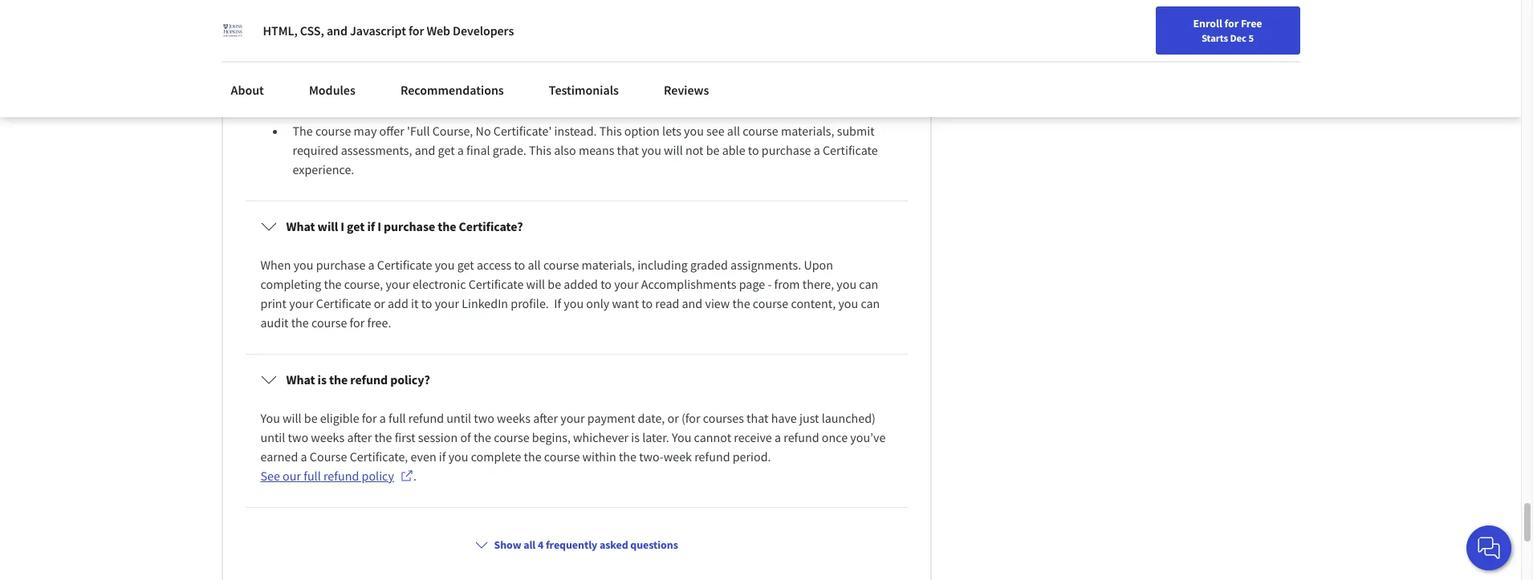 Task type: locate. For each thing, give the bounding box(es) containing it.
course,
[[344, 276, 383, 292]]

0 vertical spatial see
[[300, 58, 318, 75]]

to down css,
[[298, 39, 310, 55]]

of inside the access to lectures and assignments depends on your type of enrollment. if you take a course in audit mode, you will be able to see most course materials for free. to access graded assignments and to earn a certificate, you will need to purchase the certificate experience, during or after your audit. if you don't see the audit option:
[[570, 39, 581, 55]]

.
[[414, 468, 417, 484]]

1 horizontal spatial materials,
[[781, 123, 835, 139]]

johns hopkins university image
[[221, 19, 244, 42]]

1 may from the top
[[354, 97, 377, 113]]

all left 4
[[524, 538, 536, 552]]

0 horizontal spatial get
[[347, 218, 365, 234]]

1 vertical spatial this
[[529, 142, 552, 158]]

will up 'profile.'
[[526, 276, 545, 292]]

print
[[261, 295, 287, 311]]

you up "certificate'"
[[516, 97, 535, 113]]

0 vertical spatial weeks
[[497, 410, 531, 426]]

assignments up materials
[[381, 39, 448, 55]]

refund inside dropdown button
[[350, 372, 388, 388]]

materials, up added
[[582, 257, 635, 273]]

see
[[261, 468, 280, 484]]

what up when
[[286, 218, 315, 234]]

1 vertical spatial may
[[354, 123, 377, 139]]

1 vertical spatial is
[[631, 429, 640, 446]]

0 vertical spatial offer
[[400, 97, 425, 113]]

1 horizontal spatial you
[[516, 97, 535, 113]]

0 horizontal spatial if
[[554, 295, 561, 311]]

1 horizontal spatial if
[[595, 78, 602, 94]]

of right type
[[570, 39, 581, 55]]

1 vertical spatial all
[[528, 257, 541, 273]]

may inside the course may offer 'full course, no certificate' instead. this option lets you see all course materials, submit required assessments, and get a final grade. this also means that you will not be able to purchase a certificate experience.
[[354, 123, 377, 139]]

what inside dropdown button
[[286, 218, 315, 234]]

refund left policy? in the left bottom of the page
[[350, 372, 388, 388]]

certificate, inside you will be eligible for a full refund until two weeks after your payment date, or (for courses that have just launched) until two weeks after the first session of the course begins, whichever is later. you cannot receive a refund once you've earned a course certificate, even if you complete the course within the two-week refund period.
[[350, 449, 408, 465]]

if inside dropdown button
[[367, 218, 375, 234]]

be down apply
[[706, 142, 720, 158]]

1 vertical spatial you
[[261, 410, 280, 426]]

1 vertical spatial get
[[347, 218, 365, 234]]

2 may from the top
[[354, 123, 377, 139]]

not down apply
[[686, 142, 704, 158]]

after up option.
[[507, 78, 531, 94]]

or
[[493, 78, 504, 94], [683, 97, 695, 113], [374, 295, 385, 311], [668, 410, 679, 426]]

0 horizontal spatial certificate,
[[350, 449, 408, 465]]

1 what from the top
[[286, 218, 315, 234]]

cannot
[[694, 429, 732, 446]]

you down session
[[449, 449, 469, 465]]

purchase inside the access to lectures and assignments depends on your type of enrollment. if you take a course in audit mode, you will be able to see most course materials for free. to access graded assignments and to earn a certificate, you will need to purchase the certificate experience, during or after your audit. if you don't see the audit option:
[[261, 78, 310, 94]]

0 vertical spatial until
[[447, 410, 471, 426]]

2 horizontal spatial you
[[672, 429, 692, 446]]

able inside the course may offer 'full course, no certificate' instead. this option lets you see all course materials, submit required assessments, and get a final grade. this also means that you will not be able to purchase a certificate experience.
[[722, 142, 746, 158]]

1 vertical spatial if
[[595, 78, 602, 94]]

0 vertical spatial free
[[1241, 16, 1263, 31]]

or left 'add'
[[374, 295, 385, 311]]

this
[[600, 123, 622, 139], [529, 142, 552, 158]]

course up complete
[[494, 429, 530, 446]]

0 horizontal spatial graded
[[539, 58, 576, 75]]

1 horizontal spatial graded
[[690, 257, 728, 273]]

policy
[[362, 468, 394, 484]]

lets
[[663, 123, 682, 139]]

that inside you will be eligible for a full refund until two weeks after your payment date, or (for courses that have just launched) until two weeks after the first session of the course begins, whichever is later. you cannot receive a refund once you've earned a course certificate, even if you complete the course within the two-week refund period.
[[747, 410, 769, 426]]

chat with us image
[[1477, 536, 1502, 561]]

no
[[476, 123, 491, 139]]

1 i from the left
[[341, 218, 345, 234]]

will inside the 'when you purchase a certificate you get access to all course materials, including graded assignments. upon completing the course, your electronic certificate will be added to your accomplishments page - from there, you can print your certificate or add it to your linkedin profile.  if you only want to read and view the course content, you can audit the course for free.'
[[526, 276, 545, 292]]

the course may not offer an audit option. you can try a free trial instead, or apply for financial aid.
[[293, 97, 819, 113]]

trial
[[612, 97, 636, 113]]

1 vertical spatial until
[[261, 429, 285, 446]]

0 horizontal spatial full
[[304, 468, 321, 484]]

0 horizontal spatial after
[[347, 429, 372, 446]]

0 vertical spatial after
[[507, 78, 531, 94]]

will down lets
[[664, 142, 683, 158]]

access down on
[[501, 58, 536, 75]]

and inside the 'when you purchase a certificate you get access to all course materials, including graded assignments. upon completing the course, your electronic certificate will be added to your accomplishments page - from there, you can print your certificate or add it to your linkedin profile.  if you only want to read and view the course content, you can audit the course for free.'
[[682, 295, 703, 311]]

materials, down aid.
[[781, 123, 835, 139]]

page
[[739, 276, 765, 292]]

0 horizontal spatial that
[[617, 142, 639, 158]]

payment
[[588, 410, 635, 426]]

that inside the course may offer 'full course, no certificate' instead. this option lets you see all course materials, submit required assessments, and get a final grade. this also means that you will not be able to purchase a certificate experience.
[[617, 142, 639, 158]]

1 horizontal spatial after
[[507, 78, 531, 94]]

frequently
[[546, 538, 598, 552]]

to
[[298, 39, 310, 55], [286, 58, 297, 75], [672, 58, 683, 75], [856, 58, 867, 75], [748, 142, 759, 158], [514, 257, 525, 273], [601, 276, 612, 292], [421, 295, 432, 311], [642, 295, 653, 311]]

show all 4 frequently asked questions button
[[469, 531, 685, 560]]

0 horizontal spatial two
[[288, 429, 308, 446]]

can right there,
[[859, 276, 879, 292]]

a up our
[[301, 449, 307, 465]]

0 vertical spatial two
[[474, 410, 495, 426]]

1 vertical spatial after
[[533, 410, 558, 426]]

questions
[[631, 538, 678, 552]]

refund up session
[[409, 410, 444, 426]]

1 vertical spatial the
[[293, 123, 313, 139]]

2 vertical spatial get
[[457, 257, 474, 273]]

course,
[[433, 123, 473, 139]]

will up earned
[[283, 410, 302, 426]]

the inside the course may offer 'full course, no certificate' instead. this option lets you see all course materials, submit required assessments, and get a final grade. this also means that you will not be able to purchase a certificate experience.
[[293, 123, 313, 139]]

0 vertical spatial assignments
[[381, 39, 448, 55]]

None search field
[[229, 10, 614, 42]]

the up eligible
[[329, 372, 348, 388]]

0 horizontal spatial materials,
[[582, 257, 635, 273]]

0 vertical spatial access
[[501, 58, 536, 75]]

purchase inside the course may offer 'full course, no certificate' instead. this option lets you see all course materials, submit required assessments, and get a final grade. this also means that you will not be able to purchase a certificate experience.
[[762, 142, 811, 158]]

all
[[727, 123, 740, 139], [528, 257, 541, 273], [524, 538, 536, 552]]

1 vertical spatial graded
[[690, 257, 728, 273]]

enroll for free starts dec 5
[[1194, 16, 1263, 44]]

1 vertical spatial full
[[304, 468, 321, 484]]

collapsed list
[[242, 0, 911, 511]]

0 vertical spatial materials,
[[781, 123, 835, 139]]

eligible
[[320, 410, 359, 426]]

1 horizontal spatial of
[[570, 39, 581, 55]]

testimonials
[[549, 82, 619, 98]]

earned
[[261, 449, 298, 465]]

to
[[486, 58, 499, 75]]

0 horizontal spatial free.
[[367, 315, 391, 331]]

purchase inside dropdown button
[[384, 218, 435, 234]]

1 vertical spatial certificate,
[[350, 449, 408, 465]]

access
[[501, 58, 536, 75], [477, 257, 512, 273]]

two-
[[639, 449, 664, 465]]

graded
[[539, 58, 576, 75], [690, 257, 728, 273]]

2 horizontal spatial see
[[707, 123, 725, 139]]

depends
[[451, 39, 497, 55]]

you up the electronic
[[435, 257, 455, 273]]

and
[[327, 22, 348, 39], [358, 39, 378, 55], [649, 58, 670, 75], [415, 142, 436, 158], [682, 295, 703, 311]]

to left earn
[[672, 58, 683, 75]]

if right 'profile.'
[[554, 295, 561, 311]]

1 horizontal spatial certificate,
[[722, 58, 780, 75]]

refund
[[350, 372, 388, 388], [409, 410, 444, 426], [784, 429, 820, 446], [695, 449, 730, 465], [324, 468, 359, 484]]

1 the from the top
[[293, 97, 313, 113]]

0 horizontal spatial this
[[529, 142, 552, 158]]

the for the course may not offer an audit option. you can try a free trial instead, or apply for financial aid.
[[293, 97, 313, 113]]

instead,
[[638, 97, 681, 113]]

your inside you will be eligible for a full refund until two weeks after your payment date, or (for courses that have just launched) until two weeks after the first session of the course begins, whichever is later. you cannot receive a refund once you've earned a course certificate, even if you complete the course within the two-week refund period.
[[561, 410, 585, 426]]

electronic
[[413, 276, 466, 292]]

1 vertical spatial not
[[686, 142, 704, 158]]

if inside you will be eligible for a full refund until two weeks after your payment date, or (for courses that have just launched) until two weeks after the first session of the course begins, whichever is later. you cannot receive a refund once you've earned a course certificate, even if you complete the course within the two-week refund period.
[[439, 449, 446, 465]]

or inside the 'when you purchase a certificate you get access to all course materials, including graded assignments. upon completing the course, your electronic certificate will be added to your accomplishments page - from there, you can print your certificate or add it to your linkedin profile.  if you only want to read and view the course content, you can audit the course for free.'
[[374, 295, 385, 311]]

new
[[1122, 18, 1143, 33]]

two up complete
[[474, 410, 495, 426]]

0 vertical spatial graded
[[539, 58, 576, 75]]

get inside dropdown button
[[347, 218, 365, 234]]

what for what is the refund policy?
[[286, 372, 315, 388]]

what for what will i get if i purchase the certificate?
[[286, 218, 315, 234]]

find your new career link
[[1068, 16, 1185, 36]]

0 horizontal spatial free
[[586, 97, 610, 113]]

for left web
[[409, 22, 424, 39]]

1 horizontal spatial weeks
[[497, 410, 531, 426]]

able
[[261, 58, 284, 75], [722, 142, 746, 158]]

you up earned
[[261, 410, 280, 426]]

0 vertical spatial get
[[438, 142, 455, 158]]

2 horizontal spatial get
[[457, 257, 474, 273]]

get down course,
[[438, 142, 455, 158]]

the
[[293, 97, 313, 113], [293, 123, 313, 139]]

not
[[379, 97, 398, 113], [686, 142, 704, 158]]

be left eligible
[[304, 410, 318, 426]]

will right mode,
[[857, 39, 875, 55]]

1 vertical spatial of
[[460, 429, 471, 446]]

lectures
[[312, 39, 355, 55]]

free left the trial
[[586, 97, 610, 113]]

certificate down submit
[[823, 142, 878, 158]]

full up 'first'
[[389, 410, 406, 426]]

of inside you will be eligible for a full refund until two weeks after your payment date, or (for courses that have just launched) until two weeks after the first session of the course begins, whichever is later. you cannot receive a refund once you've earned a course certificate, even if you complete the course within the two-week refund period.
[[460, 429, 471, 446]]

1 vertical spatial free.
[[367, 315, 391, 331]]

1 horizontal spatial is
[[631, 429, 640, 446]]

show
[[494, 538, 522, 552]]

for inside you will be eligible for a full refund until two weeks after your payment date, or (for courses that have just launched) until two weeks after the first session of the course begins, whichever is later. you cannot receive a refund once you've earned a course certificate, even if you complete the course within the two-week refund period.
[[362, 410, 377, 426]]

0 vertical spatial of
[[570, 39, 581, 55]]

0 vertical spatial free.
[[459, 58, 483, 75]]

and down accomplishments
[[682, 295, 703, 311]]

begins,
[[532, 429, 571, 446]]

0 horizontal spatial until
[[261, 429, 285, 446]]

be right mode,
[[878, 39, 892, 55]]

1 horizontal spatial that
[[747, 410, 769, 426]]

your
[[1099, 18, 1120, 33], [517, 39, 541, 55], [534, 78, 558, 94], [386, 276, 410, 292], [614, 276, 639, 292], [289, 295, 314, 311], [435, 295, 459, 311], [561, 410, 585, 426]]

0 vertical spatial if
[[649, 39, 656, 55]]

0 vertical spatial is
[[318, 372, 327, 388]]

2 vertical spatial you
[[672, 429, 692, 446]]

be inside the course may offer 'full course, no certificate' instead. this option lets you see all course materials, submit required assessments, and get a final grade. this also means that you will not be able to purchase a certificate experience.
[[706, 142, 720, 158]]

will down experience.
[[318, 218, 338, 234]]

materials
[[389, 58, 439, 75]]

i
[[341, 218, 345, 234], [378, 218, 381, 234]]

free. inside the access to lectures and assignments depends on your type of enrollment. if you take a course in audit mode, you will be able to see most course materials for free. to access graded assignments and to earn a certificate, you will need to purchase the certificate experience, during or after your audit. if you don't see the audit option:
[[459, 58, 483, 75]]

1 vertical spatial materials,
[[582, 257, 635, 273]]

certificate down most
[[333, 78, 388, 94]]

audit up apply
[[699, 78, 727, 94]]

if up course,
[[367, 218, 375, 234]]

that up receive
[[747, 410, 769, 426]]

course right most
[[350, 58, 386, 75]]

the course may offer 'full course, no certificate' instead. this option lets you see all course materials, submit required assessments, and get a final grade. this also means that you will not be able to purchase a certificate experience.
[[293, 123, 881, 177]]

about link
[[221, 72, 274, 108]]

1 vertical spatial free
[[586, 97, 610, 113]]

full inside you will be eligible for a full refund until two weeks after your payment date, or (for courses that have just launched) until two weeks after the first session of the course begins, whichever is later. you cannot receive a refund once you've earned a course certificate, even if you complete the course within the two-week refund period.
[[389, 410, 406, 426]]

1 horizontal spatial able
[[722, 142, 746, 158]]

able down apply
[[722, 142, 746, 158]]

two up earned
[[288, 429, 308, 446]]

certificate inside the access to lectures and assignments depends on your type of enrollment. if you take a course in audit mode, you will be able to see most course materials for free. to access graded assignments and to earn a certificate, you will need to purchase the certificate experience, during or after your audit. if you don't see the audit option:
[[333, 78, 388, 94]]

what up earned
[[286, 372, 315, 388]]

0 horizontal spatial if
[[367, 218, 375, 234]]

0 vertical spatial that
[[617, 142, 639, 158]]

that down "option"
[[617, 142, 639, 158]]

purchase up the electronic
[[384, 218, 435, 234]]

can right content,
[[861, 295, 880, 311]]

refund down course
[[324, 468, 359, 484]]

1 horizontal spatial full
[[389, 410, 406, 426]]

1 vertical spatial that
[[747, 410, 769, 426]]

purchase inside the 'when you purchase a certificate you get access to all course materials, including graded assignments. upon completing the course, your electronic certificate will be added to your accomplishments page - from there, you can print your certificate or add it to your linkedin profile.  if you only want to read and view the course content, you can audit the course for free.'
[[316, 257, 366, 273]]

assignments.
[[731, 257, 802, 273]]

english button
[[1185, 0, 1282, 52]]

0 vertical spatial this
[[600, 123, 622, 139]]

you down mode,
[[783, 58, 803, 75]]

a inside the 'when you purchase a certificate you get access to all course materials, including graded assignments. upon completing the course, your electronic certificate will be added to your accomplishments page - from there, you can print your certificate or add it to your linkedin profile.  if you only want to read and view the course content, you can audit the course for free.'
[[368, 257, 375, 273]]

1 vertical spatial able
[[722, 142, 746, 158]]

0 vertical spatial what
[[286, 218, 315, 234]]

purchase down access
[[261, 78, 310, 94]]

is left later.
[[631, 429, 640, 446]]

may
[[354, 97, 377, 113], [354, 123, 377, 139]]

i up course,
[[378, 218, 381, 234]]

1 vertical spatial access
[[477, 257, 512, 273]]

0 horizontal spatial able
[[261, 58, 284, 75]]

certificate down course,
[[316, 295, 371, 311]]

enroll
[[1194, 16, 1223, 31]]

2 what from the top
[[286, 372, 315, 388]]

1 vertical spatial if
[[439, 449, 446, 465]]

that
[[617, 142, 639, 158], [747, 410, 769, 426]]

0 horizontal spatial you
[[261, 410, 280, 426]]

2 vertical spatial if
[[554, 295, 561, 311]]

0 vertical spatial the
[[293, 97, 313, 113]]

the down completing
[[291, 315, 309, 331]]

be
[[878, 39, 892, 55], [706, 142, 720, 158], [548, 276, 561, 292], [304, 410, 318, 426]]

css,
[[300, 22, 324, 39]]

1 horizontal spatial if
[[439, 449, 446, 465]]

see left most
[[300, 58, 318, 75]]

what inside dropdown button
[[286, 372, 315, 388]]

certificate inside the course may offer 'full course, no certificate' instead. this option lets you see all course materials, submit required assessments, and get a final grade. this also means that you will not be able to purchase a certificate experience.
[[823, 142, 878, 158]]

be left added
[[548, 276, 561, 292]]

2 vertical spatial see
[[707, 123, 725, 139]]

until up earned
[[261, 429, 285, 446]]

about
[[231, 82, 264, 98]]

certificate?
[[459, 218, 523, 234]]

graded inside the 'when you purchase a certificate you get access to all course materials, including graded assignments. upon completing the course, your electronic certificate will be added to your accomplishments page - from there, you can print your certificate or add it to your linkedin profile.  if you only want to read and view the course content, you can audit the course for free.'
[[690, 257, 728, 273]]

0 vertical spatial may
[[354, 97, 377, 113]]

see
[[300, 58, 318, 75], [658, 78, 676, 94], [707, 123, 725, 139]]

a up course,
[[368, 257, 375, 273]]

audit inside the 'when you purchase a certificate you get access to all course materials, including graded assignments. upon completing the course, your electronic certificate will be added to your accomplishments page - from there, you can print your certificate or add it to your linkedin profile.  if you only want to read and view the course content, you can audit the course for free.'
[[261, 315, 289, 331]]

for up recommendations
[[441, 58, 457, 75]]

opens in a new tab image
[[401, 470, 414, 482]]

will
[[857, 39, 875, 55], [805, 58, 824, 75], [664, 142, 683, 158], [318, 218, 338, 234], [526, 276, 545, 292], [283, 410, 302, 426]]

a right try
[[577, 97, 584, 113]]

this up means
[[600, 123, 622, 139]]

get inside the 'when you purchase a certificate you get access to all course materials, including graded assignments. upon completing the course, your electronic certificate will be added to your accomplishments page - from there, you can print your certificate or add it to your linkedin profile.  if you only want to read and view the course content, you can audit the course for free.'
[[457, 257, 474, 273]]

show notifications image
[[1305, 20, 1324, 39]]

only
[[586, 295, 610, 311]]

offer
[[400, 97, 425, 113], [379, 123, 405, 139]]

1 horizontal spatial get
[[438, 142, 455, 158]]

and down javascript at the top of page
[[358, 39, 378, 55]]

0 vertical spatial not
[[379, 97, 398, 113]]

2 the from the top
[[293, 123, 313, 139]]

if right enrollment.
[[649, 39, 656, 55]]

0 horizontal spatial i
[[341, 218, 345, 234]]

i down experience.
[[341, 218, 345, 234]]

1 horizontal spatial not
[[686, 142, 704, 158]]

0 horizontal spatial see
[[300, 58, 318, 75]]

is inside you will be eligible for a full refund until two weeks after your payment date, or (for courses that have just launched) until two weeks after the first session of the course begins, whichever is later. you cannot receive a refund once you've earned a course certificate, even if you complete the course within the two-week refund period.
[[631, 429, 640, 446]]

1 horizontal spatial this
[[600, 123, 622, 139]]

submit
[[837, 123, 875, 139]]

the left certificate?
[[438, 218, 456, 234]]

2 vertical spatial all
[[524, 538, 536, 552]]

you've
[[851, 429, 886, 446]]

it
[[411, 295, 419, 311]]

able down access
[[261, 58, 284, 75]]

after
[[507, 78, 531, 94], [533, 410, 558, 426], [347, 429, 372, 446]]

the up complete
[[474, 429, 491, 446]]

0 horizontal spatial is
[[318, 372, 327, 388]]

purchase
[[261, 78, 310, 94], [762, 142, 811, 158], [384, 218, 435, 234], [316, 257, 366, 273]]

an
[[428, 97, 441, 113]]

see up instead,
[[658, 78, 676, 94]]

0 horizontal spatial of
[[460, 429, 471, 446]]

2 vertical spatial after
[[347, 429, 372, 446]]

free inside the enroll for free starts dec 5
[[1241, 16, 1263, 31]]

the inside the what is the refund policy? dropdown button
[[329, 372, 348, 388]]

not down experience,
[[379, 97, 398, 113]]

career
[[1146, 18, 1177, 33]]

0 vertical spatial all
[[727, 123, 740, 139]]

graded inside the access to lectures and assignments depends on your type of enrollment. if you take a course in audit mode, you will be able to see most course materials for free. to access graded assignments and to earn a certificate, you will need to purchase the certificate experience, during or after your audit. if you don't see the audit option:
[[539, 58, 576, 75]]

0 vertical spatial full
[[389, 410, 406, 426]]

to right it
[[421, 295, 432, 311]]

for down course,
[[350, 315, 365, 331]]

until up session
[[447, 410, 471, 426]]

2 i from the left
[[378, 218, 381, 234]]

means
[[579, 142, 615, 158]]

reviews link
[[654, 72, 719, 108]]

1 vertical spatial what
[[286, 372, 315, 388]]



Task type: describe. For each thing, give the bounding box(es) containing it.
for inside the 'when you purchase a certificate you get access to all course materials, including graded assignments. upon completing the course, your electronic certificate will be added to your accomplishments page - from there, you can print your certificate or add it to your linkedin profile.  if you only want to read and view the course content, you can audit the course for free.'
[[350, 315, 365, 331]]

course up required
[[315, 123, 351, 139]]

see inside the course may offer 'full course, no certificate' instead. this option lets you see all course materials, submit required assessments, and get a final grade. this also means that you will not be able to purchase a certificate experience.
[[707, 123, 725, 139]]

the down earn
[[679, 78, 697, 94]]

and inside the course may offer 'full course, no certificate' instead. this option lets you see all course materials, submit required assessments, and get a final grade. this also means that you will not be able to purchase a certificate experience.
[[415, 142, 436, 158]]

the left 'first'
[[375, 429, 392, 446]]

'full
[[407, 123, 430, 139]]

html,
[[263, 22, 298, 39]]

and up don't
[[649, 58, 670, 75]]

course down begins,
[[544, 449, 580, 465]]

not inside the course may offer 'full course, no certificate' instead. this option lets you see all course materials, submit required assessments, and get a final grade. this also means that you will not be able to purchase a certificate experience.
[[686, 142, 704, 158]]

or left apply
[[683, 97, 695, 113]]

modules link
[[299, 72, 365, 108]]

receive
[[734, 429, 772, 446]]

in
[[754, 39, 764, 55]]

for inside the enroll for free starts dec 5
[[1225, 16, 1239, 31]]

you inside you will be eligible for a full refund until two weeks after your payment date, or (for courses that have just launched) until two weeks after the first session of the course begins, whichever is later. you cannot receive a refund once you've earned a course certificate, even if you complete the course within the two-week refund period.
[[449, 449, 469, 465]]

type
[[543, 39, 567, 55]]

your right on
[[517, 39, 541, 55]]

the inside what will i get if i purchase the certificate? dropdown button
[[438, 218, 456, 234]]

show all 4 frequently asked questions
[[494, 538, 678, 552]]

dec
[[1231, 31, 1247, 44]]

all inside the course may offer 'full course, no certificate' instead. this option lets you see all course materials, submit required assessments, and get a final grade. this also means that you will not be able to purchase a certificate experience.
[[727, 123, 740, 139]]

final
[[467, 142, 490, 158]]

will down mode,
[[805, 58, 824, 75]]

session
[[418, 429, 458, 446]]

period.
[[733, 449, 771, 465]]

a down "have"
[[775, 429, 781, 446]]

1 vertical spatial can
[[859, 276, 879, 292]]

certificate down what will i get if i purchase the certificate?
[[377, 257, 432, 273]]

access inside the 'when you purchase a certificate you get access to all course materials, including graded assignments. upon completing the course, your electronic certificate will be added to your accomplishments page - from there, you can print your certificate or add it to your linkedin profile.  if you only want to read and view the course content, you can audit the course for free.'
[[477, 257, 512, 273]]

launched)
[[822, 410, 876, 426]]

you down "option"
[[642, 142, 662, 158]]

add
[[388, 295, 409, 311]]

may for not
[[354, 97, 377, 113]]

course
[[310, 449, 347, 465]]

the left course,
[[324, 276, 342, 292]]

to inside the course may offer 'full course, no certificate' instead. this option lets you see all course materials, submit required assessments, and get a final grade. this also means that you will not be able to purchase a certificate experience.
[[748, 142, 759, 158]]

materials, inside the 'when you purchase a certificate you get access to all course materials, including graded assignments. upon completing the course, your electronic certificate will be added to your accomplishments page - from there, you can print your certificate or add it to your linkedin profile.  if you only want to read and view the course content, you can audit the course for free.'
[[582, 257, 635, 273]]

grade.
[[493, 142, 527, 158]]

certificate, inside the access to lectures and assignments depends on your type of enrollment. if you take a course in audit mode, you will be able to see most course materials for free. to access graded assignments and to earn a certificate, you will need to purchase the certificate experience, during or after your audit. if you don't see the audit option:
[[722, 58, 780, 75]]

you up the trial
[[605, 78, 625, 94]]

our
[[283, 468, 301, 484]]

get inside the course may offer 'full course, no certificate' instead. this option lets you see all course materials, submit required assessments, and get a final grade. this also means that you will not be able to purchase a certificate experience.
[[438, 142, 455, 158]]

don't
[[627, 78, 656, 94]]

audit right in
[[767, 39, 795, 55]]

date,
[[638, 410, 665, 426]]

experience.
[[293, 161, 354, 177]]

access to lectures and assignments depends on your type of enrollment. if you take a course in audit mode, you will be able to see most course materials for free. to access graded assignments and to earn a certificate, you will need to purchase the certificate experience, during or after your audit. if you don't see the audit option:
[[261, 39, 894, 94]]

enrollment.
[[583, 39, 646, 55]]

starts
[[1202, 31, 1229, 44]]

what will i get if i purchase the certificate?
[[286, 218, 523, 234]]

a down aid.
[[814, 142, 820, 158]]

mode,
[[797, 39, 831, 55]]

0 horizontal spatial not
[[379, 97, 398, 113]]

the down page
[[733, 295, 750, 311]]

full inside see our full refund policy link
[[304, 468, 321, 484]]

earn
[[686, 58, 710, 75]]

the for the course may offer 'full course, no certificate' instead. this option lets you see all course materials, submit required assessments, and get a final grade. this also means that you will not be able to purchase a certificate experience.
[[293, 123, 313, 139]]

you up completing
[[294, 257, 314, 273]]

testimonials link
[[539, 72, 629, 108]]

materials, inside the course may offer 'full course, no certificate' instead. this option lets you see all course materials, submit required assessments, and get a final grade. this also means that you will not be able to purchase a certificate experience.
[[781, 123, 835, 139]]

the down most
[[313, 78, 330, 94]]

1 horizontal spatial until
[[447, 410, 471, 426]]

or inside you will be eligible for a full refund until two weeks after your payment date, or (for courses that have just launched) until two weeks after the first session of the course begins, whichever is later. you cannot receive a refund once you've earned a course certificate, even if you complete the course within the two-week refund period.
[[668, 410, 679, 426]]

need
[[827, 58, 854, 75]]

after inside the access to lectures and assignments depends on your type of enrollment. if you take a course in audit mode, you will be able to see most course materials for free. to access graded assignments and to earn a certificate, you will need to purchase the certificate experience, during or after your audit. if you don't see the audit option:
[[507, 78, 531, 94]]

what will i get if i purchase the certificate? button
[[248, 204, 906, 249]]

course down most
[[315, 97, 351, 113]]

access inside the access to lectures and assignments depends on your type of enrollment. if you take a course in audit mode, you will be able to see most course materials for free. to access graded assignments and to earn a certificate, you will need to purchase the certificate experience, during or after your audit. if you don't see the audit option:
[[501, 58, 536, 75]]

course up added
[[544, 257, 579, 273]]

will inside dropdown button
[[318, 218, 338, 234]]

or inside the access to lectures and assignments depends on your type of enrollment. if you take a course in audit mode, you will be able to see most course materials for free. to access graded assignments and to earn a certificate, you will need to purchase the certificate experience, during or after your audit. if you don't see the audit option:
[[493, 78, 504, 94]]

content,
[[791, 295, 836, 311]]

to up only
[[601, 276, 612, 292]]

apply
[[697, 97, 727, 113]]

to up 'profile.'
[[514, 257, 525, 273]]

audit right an
[[444, 97, 472, 113]]

completing
[[261, 276, 321, 292]]

if inside the 'when you purchase a certificate you get access to all course materials, including graded assignments. upon completing the course, your electronic certificate will be added to your accomplishments page - from there, you can print your certificate or add it to your linkedin profile.  if you only want to read and view the course content, you can audit the course for free.'
[[554, 295, 561, 311]]

will inside you will be eligible for a full refund until two weeks after your payment date, or (for courses that have just launched) until two weeks after the first session of the course begins, whichever is later. you cannot receive a refund once you've earned a course certificate, even if you complete the course within the two-week refund period.
[[283, 410, 302, 426]]

audit.
[[561, 78, 592, 94]]

you right lets
[[684, 123, 704, 139]]

when you purchase a certificate you get access to all course materials, including graded assignments. upon completing the course, your electronic certificate will be added to your accomplishments page - from there, you can print your certificate or add it to your linkedin profile.  if you only want to read and view the course content, you can audit the course for free.
[[261, 257, 883, 331]]

will inside the course may offer 'full course, no certificate' instead. this option lets you see all course materials, submit required assessments, and get a final grade. this also means that you will not be able to purchase a certificate experience.
[[664, 142, 683, 158]]

1 horizontal spatial see
[[658, 78, 676, 94]]

for inside the access to lectures and assignments depends on your type of enrollment. if you take a course in audit mode, you will be able to see most course materials for free. to access graded assignments and to earn a certificate, you will need to purchase the certificate experience, during or after your audit. if you don't see the audit option:
[[441, 58, 457, 75]]

1 horizontal spatial two
[[474, 410, 495, 426]]

0 horizontal spatial weeks
[[311, 429, 345, 446]]

course down course,
[[312, 315, 347, 331]]

the down begins,
[[524, 449, 542, 465]]

option:
[[730, 78, 769, 94]]

upon
[[804, 257, 834, 273]]

0 vertical spatial can
[[538, 97, 557, 113]]

refund down just
[[784, 429, 820, 446]]

what is the refund policy? button
[[248, 357, 906, 402]]

certificate up linkedin
[[469, 276, 524, 292]]

able inside the access to lectures and assignments depends on your type of enrollment. if you take a course in audit mode, you will be able to see most course materials for free. to access graded assignments and to earn a certificate, you will need to purchase the certificate experience, during or after your audit. if you don't see the audit option:
[[261, 58, 284, 75]]

a right eligible
[[380, 410, 386, 426]]

course down financial
[[743, 123, 779, 139]]

offer inside the course may offer 'full course, no certificate' instead. this option lets you see all course materials, submit required assessments, and get a final grade. this also means that you will not be able to purchase a certificate experience.
[[379, 123, 405, 139]]

reviews
[[664, 82, 709, 98]]

be inside the access to lectures and assignments depends on your type of enrollment. if you take a course in audit mode, you will be able to see most course materials for free. to access graded assignments and to earn a certificate, you will need to purchase the certificate experience, during or after your audit. if you don't see the audit option:
[[878, 39, 892, 55]]

week
[[664, 449, 692, 465]]

linkedin
[[462, 295, 508, 311]]

developers
[[453, 22, 514, 39]]

free inside "collapsed" list
[[586, 97, 610, 113]]

web
[[427, 22, 451, 39]]

even
[[411, 449, 437, 465]]

you down added
[[564, 295, 584, 311]]

courses
[[703, 410, 744, 426]]

1 vertical spatial two
[[288, 429, 308, 446]]

a left the final
[[458, 142, 464, 158]]

most
[[321, 58, 348, 75]]

whichever
[[573, 429, 629, 446]]

refund down cannot
[[695, 449, 730, 465]]

javascript
[[350, 22, 406, 39]]

you will be eligible for a full refund until two weeks after your payment date, or (for courses that have just launched) until two weeks after the first session of the course begins, whichever is later. you cannot receive a refund once you've earned a course certificate, even if you complete the course within the two-week refund period.
[[261, 410, 889, 465]]

certificate'
[[494, 123, 552, 139]]

just
[[800, 410, 819, 426]]

is inside dropdown button
[[318, 372, 327, 388]]

your up 'add'
[[386, 276, 410, 292]]

free. inside the 'when you purchase a certificate you get access to all course materials, including graded assignments. upon completing the course, your electronic certificate will be added to your accomplishments page - from there, you can print your certificate or add it to your linkedin profile.  if you only want to read and view the course content, you can audit the course for free.'
[[367, 315, 391, 331]]

may for offer
[[354, 123, 377, 139]]

there,
[[803, 276, 834, 292]]

what is the refund policy?
[[286, 372, 430, 388]]

course down -
[[753, 295, 789, 311]]

be inside you will be eligible for a full refund until two weeks after your payment date, or (for courses that have just launched) until two weeks after the first session of the course begins, whichever is later. you cannot receive a refund once you've earned a course certificate, even if you complete the course within the two-week refund period.
[[304, 410, 318, 426]]

for down option:
[[730, 97, 745, 113]]

when
[[261, 257, 291, 273]]

0 horizontal spatial assignments
[[381, 39, 448, 55]]

find
[[1076, 18, 1097, 33]]

a right earn
[[713, 58, 719, 75]]

complete
[[471, 449, 521, 465]]

recommendations
[[401, 82, 504, 98]]

and up lectures
[[327, 22, 348, 39]]

modules
[[309, 82, 356, 98]]

try
[[560, 97, 575, 113]]

you up need
[[834, 39, 854, 55]]

option
[[625, 123, 660, 139]]

all inside the 'when you purchase a certificate you get access to all course materials, including graded assignments. upon completing the course, your electronic certificate will be added to your accomplishments page - from there, you can print your certificate or add it to your linkedin profile.  if you only want to read and view the course content, you can audit the course for free.'
[[528, 257, 541, 273]]

the left two-
[[619, 449, 637, 465]]

english
[[1214, 18, 1253, 34]]

to right need
[[856, 58, 867, 75]]

2 vertical spatial can
[[861, 295, 880, 311]]

you right there,
[[837, 276, 857, 292]]

find your new career
[[1076, 18, 1177, 33]]

a right take
[[706, 39, 713, 55]]

asked
[[600, 538, 628, 552]]

later.
[[643, 429, 670, 446]]

instead.
[[555, 123, 597, 139]]

during
[[455, 78, 490, 94]]

your right find
[[1099, 18, 1120, 33]]

your up "want"
[[614, 276, 639, 292]]

1 vertical spatial assignments
[[579, 58, 646, 75]]

financial
[[748, 97, 796, 113]]

required
[[293, 142, 339, 158]]

have
[[771, 410, 797, 426]]

you right content,
[[839, 295, 859, 311]]

see our full refund policy
[[261, 468, 394, 484]]

view
[[705, 295, 730, 311]]

access
[[261, 39, 296, 55]]

see our full refund policy link
[[261, 466, 414, 486]]

your down completing
[[289, 295, 314, 311]]

including
[[638, 257, 688, 273]]

html, css, and javascript for web developers
[[263, 22, 514, 39]]

0 vertical spatial you
[[516, 97, 535, 113]]

to down access
[[286, 58, 297, 75]]

read
[[655, 295, 680, 311]]

your up the course may not offer an audit option. you can try a free trial instead, or apply for financial aid. on the top of the page
[[534, 78, 558, 94]]

recommendations link
[[391, 72, 514, 108]]

to left read
[[642, 295, 653, 311]]

want
[[612, 295, 639, 311]]

aid.
[[799, 97, 819, 113]]

5
[[1249, 31, 1254, 44]]

all inside dropdown button
[[524, 538, 536, 552]]

your down the electronic
[[435, 295, 459, 311]]

you left take
[[658, 39, 678, 55]]

within
[[583, 449, 616, 465]]

be inside the 'when you purchase a certificate you get access to all course materials, including graded assignments. upon completing the course, your electronic certificate will be added to your accomplishments page - from there, you can print your certificate or add it to your linkedin profile.  if you only want to read and view the course content, you can audit the course for free.'
[[548, 276, 561, 292]]

course left in
[[715, 39, 751, 55]]



Task type: vqa. For each thing, say whether or not it's contained in the screenshot.
Flask
no



